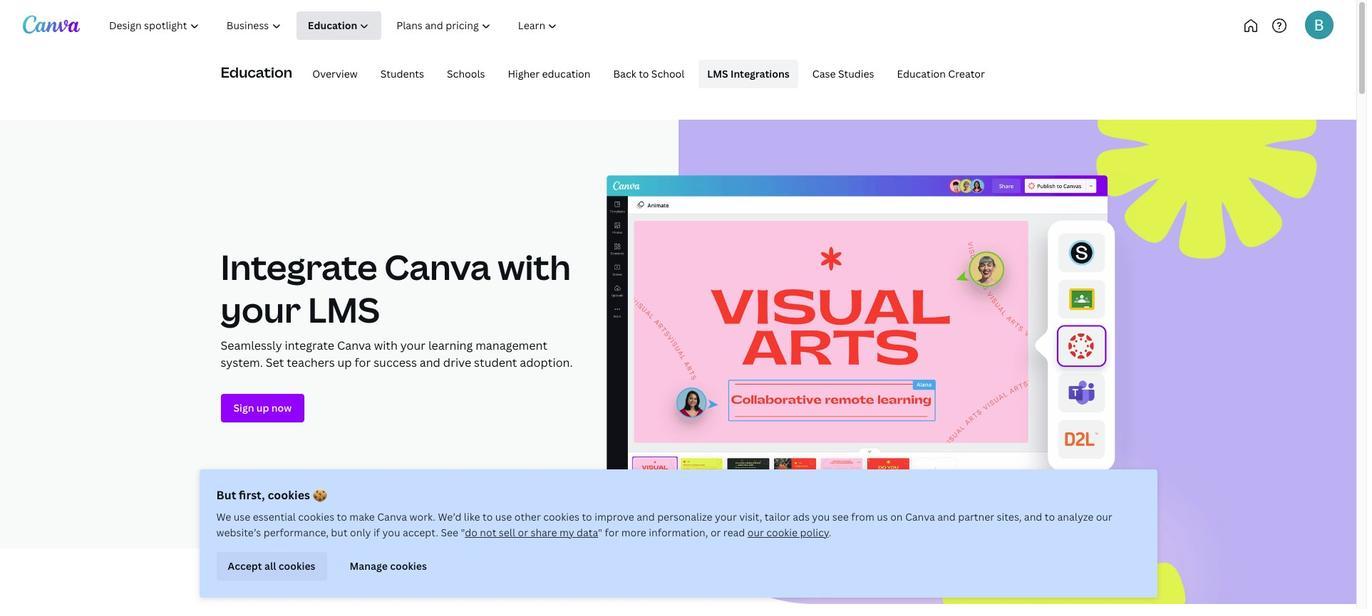 Task type: locate. For each thing, give the bounding box(es) containing it.
1 vertical spatial for
[[605, 526, 619, 540]]

manage cookies button
[[338, 553, 438, 581]]

studies
[[838, 67, 875, 80]]

0 horizontal spatial our
[[748, 526, 764, 540]]

1 vertical spatial your
[[401, 338, 426, 354]]

your up seamlessly
[[221, 287, 301, 333]]

0 vertical spatial lms
[[708, 67, 729, 80]]

our
[[1096, 511, 1113, 524], [748, 526, 764, 540]]

do
[[465, 526, 478, 540]]

higher education
[[508, 67, 591, 80]]

school
[[652, 67, 685, 80]]

education
[[221, 63, 292, 82], [897, 67, 946, 80]]

lms
[[708, 67, 729, 80], [308, 287, 380, 333]]

and down learning on the bottom left of page
[[420, 355, 441, 371]]

0 horizontal spatial "
[[461, 526, 465, 540]]

more
[[622, 526, 647, 540]]

students
[[381, 67, 424, 80]]

case studies link
[[804, 60, 883, 88]]

manage
[[350, 560, 388, 573]]

0 vertical spatial our
[[1096, 511, 1113, 524]]

canva
[[385, 244, 491, 290], [337, 338, 371, 354], [377, 511, 407, 524], [906, 511, 935, 524]]

to left analyze
[[1045, 511, 1055, 524]]

0 vertical spatial you
[[812, 511, 830, 524]]

make
[[350, 511, 375, 524]]

with
[[498, 244, 571, 290], [374, 338, 398, 354]]

sites,
[[997, 511, 1022, 524]]

schools
[[447, 67, 485, 80]]

see
[[441, 526, 459, 540]]

visit,
[[740, 511, 763, 524]]

sell
[[499, 526, 516, 540]]

0 vertical spatial with
[[498, 244, 571, 290]]

.
[[829, 526, 832, 540]]

integrate
[[221, 244, 378, 290]]

your up success
[[401, 338, 426, 354]]

or
[[518, 526, 528, 540], [711, 526, 721, 540]]

2 " from the left
[[598, 526, 603, 540]]

new logo 2 image
[[602, 171, 1136, 497]]

2 horizontal spatial your
[[715, 511, 737, 524]]

1 horizontal spatial use
[[495, 511, 512, 524]]

up
[[338, 355, 352, 371]]

if
[[374, 526, 380, 540]]

or left read
[[711, 526, 721, 540]]

and
[[420, 355, 441, 371], [637, 511, 655, 524], [938, 511, 956, 524], [1025, 511, 1043, 524]]

to right like
[[483, 511, 493, 524]]

education for education creator
[[897, 67, 946, 80]]

education
[[542, 67, 591, 80]]

and up do not sell or share my data " for more information, or read our cookie policy .
[[637, 511, 655, 524]]

you
[[812, 511, 830, 524], [382, 526, 400, 540]]

0 horizontal spatial your
[[221, 287, 301, 333]]

our right analyze
[[1096, 511, 1113, 524]]

"
[[461, 526, 465, 540], [598, 526, 603, 540]]

1 horizontal spatial education
[[897, 67, 946, 80]]

but
[[216, 488, 236, 503]]

performance,
[[264, 526, 329, 540]]

lms up integrate at the left of page
[[308, 287, 380, 333]]

system.
[[221, 355, 263, 371]]

education creator link
[[889, 60, 994, 88]]

other
[[515, 511, 541, 524]]

cookies up the my
[[543, 511, 580, 524]]

0 vertical spatial your
[[221, 287, 301, 333]]

back to school link
[[605, 60, 693, 88]]

1 horizontal spatial or
[[711, 526, 721, 540]]

overview
[[312, 67, 358, 80]]

1 vertical spatial you
[[382, 526, 400, 540]]

1 " from the left
[[461, 526, 465, 540]]

" right see in the left of the page
[[461, 526, 465, 540]]

cookies inside manage cookies button
[[390, 560, 427, 573]]

first,
[[239, 488, 265, 503]]

use up sell
[[495, 511, 512, 524]]

you up policy
[[812, 511, 830, 524]]

your up read
[[715, 511, 737, 524]]

cookie
[[767, 526, 798, 540]]

case studies
[[813, 67, 875, 80]]

0 horizontal spatial use
[[234, 511, 251, 524]]

cookies inside accept all cookies button
[[279, 560, 316, 573]]

menu bar containing overview
[[298, 60, 994, 88]]

success
[[374, 355, 417, 371]]

accept all cookies button
[[216, 553, 327, 581]]

read
[[724, 526, 745, 540]]

to up data
[[582, 511, 592, 524]]

to
[[639, 67, 649, 80], [337, 511, 347, 524], [483, 511, 493, 524], [582, 511, 592, 524], [1045, 511, 1055, 524]]

data
[[577, 526, 598, 540]]

essential
[[253, 511, 296, 524]]

cookies
[[268, 488, 310, 503], [298, 511, 334, 524], [543, 511, 580, 524], [279, 560, 316, 573], [390, 560, 427, 573]]

0 horizontal spatial lms
[[308, 287, 380, 333]]

all
[[265, 560, 276, 573]]

0 horizontal spatial or
[[518, 526, 528, 540]]

1 horizontal spatial our
[[1096, 511, 1113, 524]]

integrations
[[731, 67, 790, 80]]

or right sell
[[518, 526, 528, 540]]

lms left integrations
[[708, 67, 729, 80]]

accept all cookies
[[228, 560, 316, 573]]

0 horizontal spatial for
[[355, 355, 371, 371]]

0 vertical spatial for
[[355, 355, 371, 371]]

us
[[877, 511, 888, 524]]

for inside integrate canva with your lms seamlessly integrate canva with your learning management system. set teachers up for success and drive student adoption.
[[355, 355, 371, 371]]

for
[[355, 355, 371, 371], [605, 526, 619, 540]]

use up website's
[[234, 511, 251, 524]]

1 horizontal spatial "
[[598, 526, 603, 540]]

cookies down accept.
[[390, 560, 427, 573]]

you right if
[[382, 526, 400, 540]]

education inside education creator link
[[897, 67, 946, 80]]

management
[[476, 338, 548, 354]]

we
[[216, 511, 231, 524]]

1 horizontal spatial with
[[498, 244, 571, 290]]

cookies right all
[[279, 560, 316, 573]]

2 vertical spatial your
[[715, 511, 737, 524]]

learning
[[428, 338, 473, 354]]

to right the back
[[639, 67, 649, 80]]

0 horizontal spatial education
[[221, 63, 292, 82]]

1 vertical spatial lms
[[308, 287, 380, 333]]

your
[[221, 287, 301, 333], [401, 338, 426, 354], [715, 511, 737, 524]]

1 vertical spatial our
[[748, 526, 764, 540]]

menu bar
[[298, 60, 994, 88]]

0 horizontal spatial with
[[374, 338, 398, 354]]

1 vertical spatial with
[[374, 338, 398, 354]]

01 header background1 image
[[678, 120, 1357, 605]]

" down improve
[[598, 526, 603, 540]]

our down visit,
[[748, 526, 764, 540]]

work.
[[410, 511, 436, 524]]

back to school
[[614, 67, 685, 80]]

top level navigation element
[[97, 11, 619, 40]]

for down improve
[[605, 526, 619, 540]]

use
[[234, 511, 251, 524], [495, 511, 512, 524]]

for right up in the bottom of the page
[[355, 355, 371, 371]]

manage cookies
[[350, 560, 427, 573]]



Task type: vqa. For each thing, say whether or not it's contained in the screenshot.
the top the with
yes



Task type: describe. For each thing, give the bounding box(es) containing it.
back
[[614, 67, 637, 80]]

share
[[531, 526, 557, 540]]

we use essential cookies to make canva work. we'd like to use other cookies to improve and personalize your visit, tailor ads you see from us on canva and partner sites, and to analyze our website's performance, but only if you accept. see "
[[216, 511, 1113, 540]]

education for education
[[221, 63, 292, 82]]

ads
[[793, 511, 810, 524]]

we'd
[[438, 511, 462, 524]]

policy
[[800, 526, 829, 540]]

do not sell or share my data link
[[465, 526, 598, 540]]

schools link
[[439, 60, 494, 88]]

1 horizontal spatial for
[[605, 526, 619, 540]]

and right sites,
[[1025, 511, 1043, 524]]

integrate canva with your lms seamlessly integrate canva with your learning management system. set teachers up for success and drive student adoption.
[[221, 244, 573, 371]]

partner
[[958, 511, 995, 524]]

integrate
[[285, 338, 334, 354]]

" inside we use essential cookies to make canva work. we'd like to use other cookies to improve and personalize your visit, tailor ads you see from us on canva and partner sites, and to analyze our website's performance, but only if you accept. see "
[[461, 526, 465, 540]]

creator
[[949, 67, 985, 80]]

from
[[852, 511, 875, 524]]

accept.
[[403, 526, 439, 540]]

your inside we use essential cookies to make canva work. we'd like to use other cookies to improve and personalize your visit, tailor ads you see from us on canva and partner sites, and to analyze our website's performance, but only if you accept. see "
[[715, 511, 737, 524]]

and left partner
[[938, 511, 956, 524]]

information,
[[649, 526, 708, 540]]

1 horizontal spatial lms
[[708, 67, 729, 80]]

our inside we use essential cookies to make canva work. we'd like to use other cookies to improve and personalize your visit, tailor ads you see from us on canva and partner sites, and to analyze our website's performance, but only if you accept. see "
[[1096, 511, 1113, 524]]

seamlessly
[[221, 338, 282, 354]]

cookies down 🍪
[[298, 511, 334, 524]]

case
[[813, 67, 836, 80]]

student
[[474, 355, 517, 371]]

lms inside integrate canva with your lms seamlessly integrate canva with your learning management system. set teachers up for success and drive student adoption.
[[308, 287, 380, 333]]

lms integrations link
[[699, 60, 798, 88]]

students link
[[372, 60, 433, 88]]

like
[[464, 511, 480, 524]]

1 or from the left
[[518, 526, 528, 540]]

to up but
[[337, 511, 347, 524]]

2 or from the left
[[711, 526, 721, 540]]

2 use from the left
[[495, 511, 512, 524]]

cookies up essential
[[268, 488, 310, 503]]

🍪
[[313, 488, 327, 503]]

tailor
[[765, 511, 791, 524]]

1 horizontal spatial you
[[812, 511, 830, 524]]

website's
[[216, 526, 261, 540]]

personalize
[[657, 511, 713, 524]]

but
[[331, 526, 348, 540]]

higher education link
[[499, 60, 599, 88]]

see
[[833, 511, 849, 524]]

teachers
[[287, 355, 335, 371]]

1 use from the left
[[234, 511, 251, 524]]

our cookie policy link
[[748, 526, 829, 540]]

adoption.
[[520, 355, 573, 371]]

overview link
[[304, 60, 366, 88]]

higher
[[508, 67, 540, 80]]

not
[[480, 526, 497, 540]]

drive
[[443, 355, 471, 371]]

and inside integrate canva with your lms seamlessly integrate canva with your learning management system. set teachers up for success and drive student adoption.
[[420, 355, 441, 371]]

on
[[891, 511, 903, 524]]

accept
[[228, 560, 262, 573]]

education creator
[[897, 67, 985, 80]]

but first, cookies 🍪
[[216, 488, 327, 503]]

only
[[350, 526, 371, 540]]

improve
[[595, 511, 634, 524]]

analyze
[[1058, 511, 1094, 524]]

0 horizontal spatial you
[[382, 526, 400, 540]]

my
[[560, 526, 574, 540]]

set
[[266, 355, 284, 371]]

1 horizontal spatial your
[[401, 338, 426, 354]]

do not sell or share my data " for more information, or read our cookie policy .
[[465, 526, 832, 540]]

lms integrations
[[708, 67, 790, 80]]



